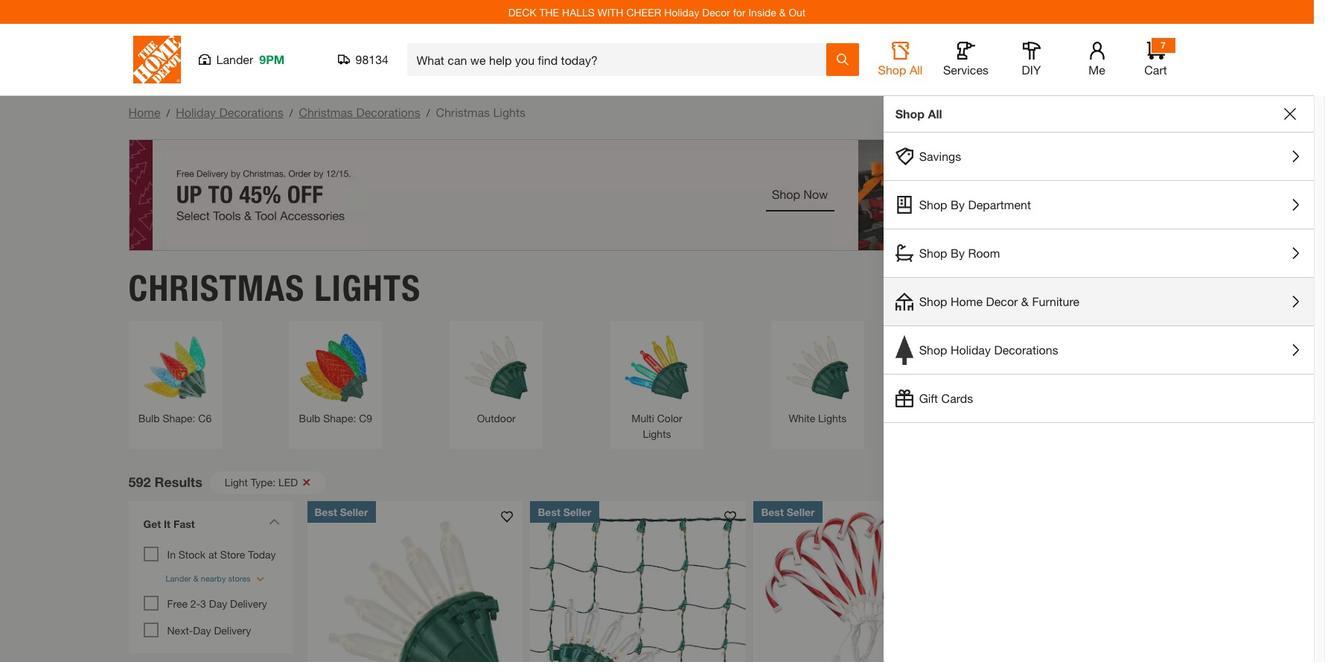 Task type: locate. For each thing, give the bounding box(es) containing it.
1 vertical spatial holiday
[[176, 105, 216, 119]]

home down the home depot logo
[[128, 105, 160, 119]]

2 seller from the left
[[564, 505, 592, 518]]

0 horizontal spatial shape:
[[163, 412, 196, 424]]

decor inside button
[[986, 294, 1019, 308]]

2 vertical spatial holiday
[[951, 343, 991, 357]]

savings down shop savings image
[[1135, 412, 1172, 424]]

2 shape: from the left
[[323, 412, 356, 424]]

0 vertical spatial by
[[951, 197, 965, 212]]

2 horizontal spatial /
[[427, 107, 430, 119]]

1 bulb from the left
[[138, 412, 160, 424]]

results
[[155, 474, 202, 490]]

1 seller from the left
[[340, 505, 368, 518]]

all left services
[[910, 63, 923, 77]]

2 bulb from the left
[[299, 412, 321, 424]]

1 by from the top
[[951, 197, 965, 212]]

diy
[[1022, 63, 1042, 77]]

1 horizontal spatial best seller
[[538, 505, 592, 518]]

deck
[[509, 6, 537, 18]]

get
[[143, 517, 161, 530]]

bulb shape: c9 image
[[297, 328, 375, 406]]

feedback link image
[[1306, 252, 1326, 332]]

shop holiday decorations preview image
[[896, 335, 914, 365]]

gift cards
[[920, 391, 974, 405]]

day down "3"
[[193, 624, 211, 637]]

savings inside savings button
[[920, 149, 962, 163]]

light type: led button
[[210, 471, 326, 493]]

all down services button
[[928, 107, 943, 121]]

/ right the home 'link'
[[166, 107, 170, 119]]

1 vertical spatial decor
[[986, 294, 1019, 308]]

deck the halls with cheer holiday decor for inside & out
[[509, 6, 806, 18]]

shop all down shop all "button"
[[896, 107, 943, 121]]

decorations down 98134
[[356, 105, 421, 119]]

me button
[[1074, 42, 1121, 77]]

1 best from the left
[[315, 505, 337, 518]]

2 best from the left
[[538, 505, 561, 518]]

1 horizontal spatial all
[[928, 107, 943, 121]]

& inside button
[[1022, 294, 1029, 308]]

shop home decor & furniture
[[920, 294, 1080, 308]]

shop left services
[[879, 63, 907, 77]]

3 best from the left
[[762, 505, 784, 518]]

0 vertical spatial savings
[[920, 149, 962, 163]]

0 vertical spatial day
[[209, 597, 227, 610]]

1 vertical spatial by
[[951, 246, 965, 260]]

holiday
[[665, 6, 700, 18], [176, 105, 216, 119], [951, 343, 991, 357]]

1 horizontal spatial best
[[538, 505, 561, 518]]

0 horizontal spatial decorations
[[219, 105, 284, 119]]

1 best seller from the left
[[315, 505, 368, 518]]

outdoor link
[[457, 328, 536, 426]]

christmas lights
[[128, 266, 421, 309]]

delivery right "3"
[[230, 597, 267, 610]]

shop all left services
[[879, 63, 923, 77]]

savings up shop by department
[[920, 149, 962, 163]]

1 horizontal spatial holiday
[[665, 6, 700, 18]]

decorations down lander 9pm
[[219, 105, 284, 119]]

white lights link
[[779, 328, 857, 426]]

home
[[128, 105, 160, 119], [951, 294, 983, 308]]

free
[[167, 597, 188, 610]]

2 horizontal spatial decorations
[[995, 343, 1059, 357]]

shop by room
[[920, 246, 1001, 260]]

0 vertical spatial &
[[780, 6, 786, 18]]

bulb left the 'c9'
[[299, 412, 321, 424]]

the
[[540, 6, 559, 18]]

by left room
[[951, 246, 965, 260]]

bulb shape: c6 image
[[136, 328, 214, 406]]

1 horizontal spatial savings
[[1135, 412, 1172, 424]]

decor left for
[[703, 6, 731, 18]]

timer image
[[940, 328, 1018, 406]]

1 horizontal spatial seller
[[564, 505, 592, 518]]

0 horizontal spatial best
[[315, 505, 337, 518]]

shop down shop all "button"
[[896, 107, 925, 121]]

3 best seller from the left
[[762, 505, 815, 518]]

shop home decor & furniture button
[[884, 278, 1315, 325]]

shop savings image
[[1100, 328, 1179, 406]]

1 shape: from the left
[[163, 412, 196, 424]]

shop holiday decorations
[[920, 343, 1059, 357]]

0 horizontal spatial decor
[[703, 6, 731, 18]]

next-day delivery
[[167, 624, 251, 637]]

gift cards link
[[884, 375, 1315, 422]]

cheer
[[627, 6, 662, 18]]

bulb
[[138, 412, 160, 424], [299, 412, 321, 424]]

1 horizontal spatial decor
[[986, 294, 1019, 308]]

outdoor image
[[457, 328, 536, 406]]

holiday decorations link
[[176, 105, 284, 119]]

free 2-3 day delivery link
[[167, 597, 267, 610]]

shop savings
[[1107, 412, 1172, 424]]

/ right "holiday decorations" link
[[290, 107, 293, 119]]

seller for 100l warm white smooth mini led lights with green wire (3-pack) image
[[340, 505, 368, 518]]

shape: left the 'c9'
[[323, 412, 356, 424]]

0 vertical spatial shop all
[[879, 63, 923, 77]]

1 horizontal spatial shape:
[[323, 412, 356, 424]]

592 results
[[128, 474, 202, 490]]

98134 button
[[338, 52, 389, 67]]

savings inside shop savings link
[[1135, 412, 1172, 424]]

best
[[315, 505, 337, 518], [538, 505, 561, 518], [762, 505, 784, 518]]

& left furniture at the top
[[1022, 294, 1029, 308]]

1 vertical spatial savings
[[1135, 412, 1172, 424]]

at
[[209, 548, 217, 560]]

0 horizontal spatial /
[[166, 107, 170, 119]]

room
[[969, 246, 1001, 260]]

1 vertical spatial home
[[951, 294, 983, 308]]

/ right christmas decorations link
[[427, 107, 430, 119]]

home inside button
[[951, 294, 983, 308]]

shop by department
[[920, 197, 1032, 212]]

holiday inside button
[[951, 343, 991, 357]]

2 horizontal spatial best seller
[[762, 505, 815, 518]]

shop by department button
[[884, 181, 1315, 229]]

seller
[[340, 505, 368, 518], [564, 505, 592, 518], [787, 505, 815, 518]]

best for 150l warm white led mini christmas net lights image
[[538, 505, 561, 518]]

100l warm white smooth mini led lights with green wire (3-pack) image
[[307, 501, 523, 662]]

0 vertical spatial all
[[910, 63, 923, 77]]

light
[[225, 476, 248, 488]]

1 horizontal spatial &
[[1022, 294, 1029, 308]]

savings
[[920, 149, 962, 163], [1135, 412, 1172, 424]]

0 horizontal spatial all
[[910, 63, 923, 77]]

bulb shape: c9
[[299, 412, 372, 424]]

gift
[[920, 391, 939, 405]]

1 / from the left
[[166, 107, 170, 119]]

white lights
[[789, 412, 847, 424]]

2 horizontal spatial best
[[762, 505, 784, 518]]

&
[[780, 6, 786, 18], [1022, 294, 1029, 308]]

multi color lights link
[[618, 328, 696, 441]]

2 by from the top
[[951, 246, 965, 260]]

holiday right the home 'link'
[[176, 105, 216, 119]]

decor
[[703, 6, 731, 18], [986, 294, 1019, 308]]

0 horizontal spatial seller
[[340, 505, 368, 518]]

1 horizontal spatial /
[[290, 107, 293, 119]]

1 horizontal spatial home
[[951, 294, 983, 308]]

services
[[944, 63, 989, 77]]

home down the shop by room
[[951, 294, 983, 308]]

10 in. warm white candy cane led pathway lights (set of 8) image
[[754, 501, 970, 662]]

0 vertical spatial decor
[[703, 6, 731, 18]]

1 vertical spatial all
[[928, 107, 943, 121]]

shape: for c6
[[163, 412, 196, 424]]

best seller for 100l warm white smooth mini led lights with green wire (3-pack) image
[[315, 505, 368, 518]]

decorations
[[219, 105, 284, 119], [356, 105, 421, 119], [995, 343, 1059, 357]]

free 2-3 day delivery
[[167, 597, 267, 610]]

shop
[[879, 63, 907, 77], [896, 107, 925, 121], [920, 197, 948, 212], [920, 246, 948, 260], [920, 294, 948, 308], [920, 343, 948, 357], [1107, 412, 1132, 424]]

day right "3"
[[209, 597, 227, 610]]

menu
[[884, 133, 1315, 423]]

bulb left c6
[[138, 412, 160, 424]]

best seller
[[315, 505, 368, 518], [538, 505, 592, 518], [762, 505, 815, 518]]

the home depot logo image
[[133, 36, 181, 83]]

0 horizontal spatial home
[[128, 105, 160, 119]]

2 horizontal spatial holiday
[[951, 343, 991, 357]]

0 horizontal spatial savings
[[920, 149, 962, 163]]

in
[[167, 548, 176, 560]]

by left department
[[951, 197, 965, 212]]

2 best seller from the left
[[538, 505, 592, 518]]

christmas
[[299, 105, 353, 119], [436, 105, 490, 119], [128, 266, 305, 309]]

shape:
[[163, 412, 196, 424], [323, 412, 356, 424]]

holiday right cheer
[[665, 6, 700, 18]]

delivery down "free 2-3 day delivery"
[[214, 624, 251, 637]]

shape: left c6
[[163, 412, 196, 424]]

2 horizontal spatial seller
[[787, 505, 815, 518]]

1 vertical spatial shop all
[[896, 107, 943, 121]]

0 vertical spatial delivery
[[230, 597, 267, 610]]

decor up shop holiday decorations
[[986, 294, 1019, 308]]

holiday up cards
[[951, 343, 991, 357]]

bulb shape: c6 link
[[136, 328, 214, 426]]

by for department
[[951, 197, 965, 212]]

best seller for 150l warm white led mini christmas net lights image
[[538, 505, 592, 518]]

& left "out"
[[780, 6, 786, 18]]

1 horizontal spatial decorations
[[356, 105, 421, 119]]

day
[[209, 597, 227, 610], [193, 624, 211, 637]]

all
[[910, 63, 923, 77], [928, 107, 943, 121]]

delivery
[[230, 597, 267, 610], [214, 624, 251, 637]]

0 horizontal spatial best seller
[[315, 505, 368, 518]]

1 horizontal spatial bulb
[[299, 412, 321, 424]]

0 horizontal spatial bulb
[[138, 412, 160, 424]]

decorations down shop home decor & furniture
[[995, 343, 1059, 357]]

1 vertical spatial &
[[1022, 294, 1029, 308]]



Task type: vqa. For each thing, say whether or not it's contained in the screenshot.
"Homecraft Furniture" "LINK"
no



Task type: describe. For each thing, give the bounding box(es) containing it.
9pm
[[259, 52, 285, 66]]

by for room
[[951, 246, 965, 260]]

lander
[[216, 52, 253, 66]]

bulb for bulb shape: c6
[[138, 412, 160, 424]]

timer
[[966, 412, 992, 424]]

shop holiday decorations button
[[884, 326, 1315, 374]]

deck the halls with cheer holiday decor for inside & out link
[[509, 6, 806, 18]]

stock
[[179, 548, 206, 560]]

shop right shop holiday decorations preview image
[[920, 343, 948, 357]]

in stock at store today
[[167, 548, 276, 560]]

lander 9pm
[[216, 52, 285, 66]]

savings button
[[884, 133, 1315, 180]]

cart 7
[[1145, 39, 1168, 77]]

1 vertical spatial day
[[193, 624, 211, 637]]

it
[[164, 517, 171, 530]]

diy button
[[1008, 42, 1056, 77]]

white
[[789, 412, 816, 424]]

menu containing savings
[[884, 133, 1315, 423]]

inside
[[749, 6, 777, 18]]

today
[[248, 548, 276, 560]]

get it fast
[[143, 517, 195, 530]]

store
[[220, 548, 245, 560]]

home link
[[128, 105, 160, 119]]

outdoor
[[477, 412, 516, 424]]

halls
[[562, 6, 595, 18]]

0 horizontal spatial holiday
[[176, 105, 216, 119]]

led
[[279, 476, 298, 488]]

shop up the shop by room
[[920, 197, 948, 212]]

white lights image
[[779, 328, 857, 406]]

592
[[128, 474, 151, 490]]

multi color lights image
[[618, 328, 696, 406]]

shop inside "button"
[[879, 63, 907, 77]]

7
[[1161, 39, 1166, 51]]

me
[[1089, 63, 1106, 77]]

150l warm white led mini christmas net lights image
[[531, 501, 747, 662]]

color
[[657, 412, 683, 424]]

christmas decorations link
[[299, 105, 421, 119]]

multi color lights
[[632, 412, 683, 440]]

out
[[789, 6, 806, 18]]

3 / from the left
[[427, 107, 430, 119]]

0 horizontal spatial &
[[780, 6, 786, 18]]

drawer close image
[[1285, 108, 1297, 120]]

seller for 150l warm white led mini christmas net lights image
[[564, 505, 592, 518]]

home / holiday decorations / christmas decorations / christmas lights
[[128, 105, 526, 119]]

What can we help you find today? search field
[[417, 44, 826, 75]]

shop by room button
[[884, 229, 1315, 277]]

light type: led
[[225, 476, 298, 488]]

services button
[[943, 42, 990, 77]]

all inside shop all "button"
[[910, 63, 923, 77]]

1 vertical spatial delivery
[[214, 624, 251, 637]]

shop all inside "button"
[[879, 63, 923, 77]]

shop savings link
[[1100, 328, 1179, 426]]

fast
[[173, 517, 195, 530]]

c9
[[359, 412, 372, 424]]

98134
[[356, 52, 389, 66]]

in stock at store today link
[[167, 548, 276, 560]]

bulb shape: c6
[[138, 412, 212, 424]]

best for 100l warm white smooth mini led lights with green wire (3-pack) image
[[315, 505, 337, 518]]

with
[[598, 6, 624, 18]]

shape: for c9
[[323, 412, 356, 424]]

timer link
[[940, 328, 1018, 426]]

type:
[[251, 476, 276, 488]]

shop down the shop by room
[[920, 294, 948, 308]]

department
[[969, 197, 1032, 212]]

next-
[[167, 624, 193, 637]]

get it fast link
[[136, 508, 285, 543]]

sponsored banner image
[[128, 139, 1186, 251]]

next-day delivery link
[[167, 624, 251, 637]]

furniture
[[1033, 294, 1080, 308]]

3 seller from the left
[[787, 505, 815, 518]]

2 / from the left
[[290, 107, 293, 119]]

cart
[[1145, 63, 1168, 77]]

multi
[[632, 412, 655, 424]]

decorations inside button
[[995, 343, 1059, 357]]

cards
[[942, 391, 974, 405]]

3
[[200, 597, 206, 610]]

bulb shape: c9 link
[[297, 328, 375, 426]]

c6
[[198, 412, 212, 424]]

0 vertical spatial home
[[128, 105, 160, 119]]

shop down shop savings image
[[1107, 412, 1132, 424]]

for
[[733, 6, 746, 18]]

0 vertical spatial holiday
[[665, 6, 700, 18]]

shop all button
[[877, 42, 925, 77]]

lights inside multi color lights
[[643, 427, 671, 440]]

2-
[[191, 597, 200, 610]]

bulb for bulb shape: c9
[[299, 412, 321, 424]]

shop left room
[[920, 246, 948, 260]]



